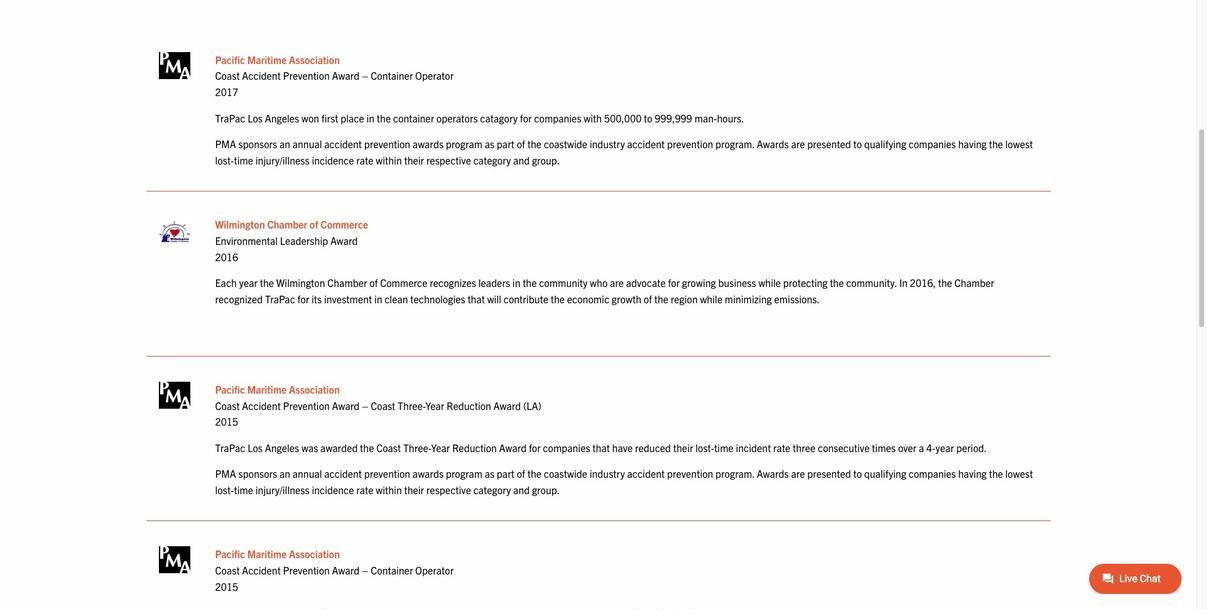 Task type: vqa. For each thing, say whether or not it's contained in the screenshot.
ADDRESS
no



Task type: describe. For each thing, give the bounding box(es) containing it.
angeles for won
[[265, 112, 299, 124]]

1 horizontal spatial year
[[936, 441, 954, 454]]

2016
[[215, 250, 238, 263]]

wilmington inside wilmington chamber of commerce environmental leadership award 2016
[[215, 218, 265, 231]]

pma sponsors an annual accident prevention awards program as part of the coastwide industry accident prevention program. awards are presented to qualifying companies having the lowest lost-time injury/illness incidence rate within their respective category and group. for have
[[215, 468, 1033, 496]]

1 vertical spatial time
[[714, 441, 734, 454]]

awards for year
[[413, 468, 444, 480]]

group. for award
[[532, 484, 560, 496]]

4-
[[927, 441, 936, 454]]

each year the wilmington chamber of commerce recognizes leaders in the community who are advocate for growing business while protecting the community. in 2016, the chamber recognized trapac for its investment in clean technologies that will contribute the economic growth of the region while minimizing emissions.
[[215, 277, 994, 305]]

accident down place
[[324, 138, 362, 150]]

respective for reduction
[[426, 484, 471, 496]]

1 vertical spatial in
[[513, 277, 521, 289]]

angeles for was
[[265, 441, 299, 454]]

are for time
[[791, 468, 805, 480]]

pma for trapac los angeles won first place in the container operators catagory for companies with 500,000 to 999,999 man-hours.
[[215, 138, 236, 150]]

1 vertical spatial that
[[593, 441, 610, 454]]

for left its
[[297, 293, 309, 305]]

recognized
[[215, 293, 263, 305]]

having for trapac los angeles was awarded the coast three-year reduction award for companies that have reduced their lost-time incident rate three consecutive times over a 4-year period.
[[958, 468, 987, 480]]

who
[[590, 277, 608, 289]]

los for 2017
[[248, 112, 263, 124]]

industry for have
[[590, 468, 625, 480]]

three
[[793, 441, 816, 454]]

as for catagory
[[485, 138, 495, 150]]

rate for trapac los angeles was awarded the coast three-year reduction award for companies that have reduced their lost-time incident rate three consecutive times over a 4-year period.
[[356, 484, 374, 496]]

container for pacific maritime association coast accident prevention award – container operator 2015
[[371, 564, 413, 577]]

award for pacific maritime association coast accident prevention award – container operator 2015
[[332, 564, 360, 577]]

qualifying for trapac los angeles won first place in the container operators catagory for companies with 500,000 to 999,999 man-hours.
[[864, 138, 907, 150]]

within for the
[[376, 154, 402, 166]]

accident for won
[[242, 69, 281, 82]]

and for catagory
[[513, 154, 530, 166]]

investment
[[324, 293, 372, 305]]

incident
[[736, 441, 771, 454]]

association inside pacific maritime association coast accident prevention award – container operator 2015
[[289, 548, 340, 561]]

their for pacific maritime association coast accident prevention award – coast three-year reduction award (la) 2015
[[404, 484, 424, 496]]

maritime for was
[[247, 383, 287, 396]]

region
[[671, 293, 698, 305]]

award for wilmington chamber of commerce environmental leadership award 2016
[[330, 234, 358, 247]]

coast for pacific maritime association coast accident prevention award – container operator 2017
[[215, 69, 240, 82]]

1 vertical spatial year
[[431, 441, 450, 454]]

program. for hours.
[[716, 138, 755, 150]]

operators
[[437, 112, 478, 124]]

(la)
[[523, 399, 542, 412]]

reduced
[[635, 441, 671, 454]]

program for operators
[[446, 138, 483, 150]]

annual for won
[[293, 138, 322, 150]]

place
[[341, 112, 364, 124]]

that inside each year the wilmington chamber of commerce recognizes leaders in the community who are advocate for growing business while protecting the community. in 2016, the chamber recognized trapac for its investment in clean technologies that will contribute the economic growth of the region while minimizing emissions.
[[468, 293, 485, 305]]

award for pacific maritime association coast accident prevention award – coast three-year reduction award (la) 2015
[[332, 399, 360, 412]]

awards for time
[[757, 468, 789, 480]]

of inside wilmington chamber of commerce environmental leadership award 2016
[[310, 218, 318, 231]]

sponsors for trapac los angeles won first place in the container operators catagory for companies with 500,000 to 999,999 man-hours.
[[238, 138, 277, 150]]

operator for pacific maritime association coast accident prevention award – container operator 2017
[[415, 69, 454, 82]]

pacific for pacific maritime association coast accident prevention award – coast three-year reduction award (la) 2015
[[215, 383, 245, 396]]

are for hours.
[[791, 138, 805, 150]]

was
[[302, 441, 318, 454]]

are inside each year the wilmington chamber of commerce recognizes leaders in the community who are advocate for growing business while protecting the community. in 2016, the chamber recognized trapac for its investment in clean technologies that will contribute the economic growth of the region while minimizing emissions.
[[610, 277, 624, 289]]

presented for hours.
[[807, 138, 851, 150]]

awarded
[[320, 441, 358, 454]]

incidence for awarded
[[312, 484, 354, 496]]

contribute
[[504, 293, 548, 305]]

1 vertical spatial reduction
[[452, 441, 497, 454]]

trapac los angeles won first place in the container operators catagory for companies with 500,000 to 999,999 man-hours.
[[215, 112, 744, 124]]

prevention inside pacific maritime association coast accident prevention award – container operator 2015
[[283, 564, 330, 577]]

lowest for trapac los angeles won first place in the container operators catagory for companies with 500,000 to 999,999 man-hours.
[[1006, 138, 1033, 150]]

injury/illness for was
[[256, 484, 310, 496]]

time for pacific maritime association coast accident prevention award – container operator 2017
[[234, 154, 253, 166]]

rate for trapac los angeles won first place in the container operators catagory for companies with 500,000 to 999,999 man-hours.
[[356, 154, 374, 166]]

500,000
[[604, 112, 642, 124]]

in
[[899, 277, 908, 289]]

program. for time
[[716, 468, 755, 480]]

pacific for pacific maritime association coast accident prevention award – container operator 2015
[[215, 548, 245, 561]]

environmental
[[215, 234, 278, 247]]

protecting
[[783, 277, 828, 289]]

each
[[215, 277, 237, 289]]

– inside pacific maritime association coast accident prevention award – container operator 2015
[[362, 564, 369, 577]]

1 vertical spatial lost-
[[696, 441, 714, 454]]

time for pacific maritime association coast accident prevention award – coast three-year reduction award (la) 2015
[[234, 484, 253, 496]]

within for three-
[[376, 484, 402, 496]]

as for award
[[485, 468, 495, 480]]

injury/illness for won
[[256, 154, 310, 166]]

association for was
[[289, 383, 340, 396]]

2015 inside the pacific maritime association coast accident prevention award – coast three-year reduction award (la) 2015
[[215, 415, 238, 428]]

will
[[487, 293, 501, 305]]

coast for pacific maritime association coast accident prevention award – container operator 2015
[[215, 564, 240, 577]]

won
[[302, 112, 319, 124]]

recognizes
[[430, 277, 476, 289]]

pma for trapac los angeles was awarded the coast three-year reduction award for companies that have reduced their lost-time incident rate three consecutive times over a 4-year period.
[[215, 468, 236, 480]]

with
[[584, 112, 602, 124]]

0 vertical spatial to
[[644, 112, 653, 124]]

consecutive
[[818, 441, 870, 454]]

pacific maritime association coast accident prevention award – container operator 2015
[[215, 548, 454, 593]]

part for catagory
[[497, 138, 515, 150]]

accident down the '500,000'
[[627, 138, 665, 150]]

coastwide for with
[[544, 138, 587, 150]]

community.
[[846, 277, 897, 289]]

pacific maritime association coast accident prevention award – container operator 2017
[[215, 53, 454, 98]]

growth
[[612, 293, 641, 305]]

incidence for first
[[312, 154, 354, 166]]

sponsors for trapac los angeles was awarded the coast three-year reduction award for companies that have reduced their lost-time incident rate three consecutive times over a 4-year period.
[[238, 468, 277, 480]]

1 horizontal spatial chamber
[[327, 277, 367, 289]]

over
[[898, 441, 917, 454]]

three- inside the pacific maritime association coast accident prevention award – coast three-year reduction award (la) 2015
[[398, 399, 426, 412]]

0 vertical spatial in
[[367, 112, 375, 124]]

awards for container
[[413, 138, 444, 150]]

pacific for pacific maritime association coast accident prevention award – container operator 2017
[[215, 53, 245, 66]]

period.
[[957, 441, 987, 454]]

times
[[872, 441, 896, 454]]

a
[[919, 441, 924, 454]]

prevention for was
[[283, 399, 330, 412]]

2016,
[[910, 277, 936, 289]]



Task type: locate. For each thing, give the bounding box(es) containing it.
companies
[[534, 112, 582, 124], [909, 138, 956, 150], [543, 441, 590, 454], [909, 468, 956, 480]]

1 vertical spatial are
[[610, 277, 624, 289]]

0 vertical spatial awards
[[413, 138, 444, 150]]

2 presented from the top
[[807, 468, 851, 480]]

2 angeles from the top
[[265, 441, 299, 454]]

1 injury/illness from the top
[[256, 154, 310, 166]]

2 group. from the top
[[532, 484, 560, 496]]

1 vertical spatial industry
[[590, 468, 625, 480]]

economic
[[567, 293, 609, 305]]

2 horizontal spatial chamber
[[955, 277, 994, 289]]

1 part from the top
[[497, 138, 515, 150]]

commerce inside each year the wilmington chamber of commerce recognizes leaders in the community who are advocate for growing business while protecting the community. in 2016, the chamber recognized trapac for its investment in clean technologies that will contribute the economic growth of the region while minimizing emissions.
[[380, 277, 428, 289]]

1 annual from the top
[[293, 138, 322, 150]]

industry
[[590, 138, 625, 150], [590, 468, 625, 480]]

0 vertical spatial while
[[759, 277, 781, 289]]

first
[[322, 112, 338, 124]]

1 program from the top
[[446, 138, 483, 150]]

their
[[404, 154, 424, 166], [673, 441, 693, 454], [404, 484, 424, 496]]

qualifying
[[864, 138, 907, 150], [864, 468, 907, 480]]

program.
[[716, 138, 755, 150], [716, 468, 755, 480]]

2 vertical spatial maritime
[[247, 548, 287, 561]]

incidence
[[312, 154, 354, 166], [312, 484, 354, 496]]

1 pacific from the top
[[215, 53, 245, 66]]

to for hours.
[[853, 138, 862, 150]]

1 having from the top
[[958, 138, 987, 150]]

lost- for pacific maritime association coast accident prevention award – coast three-year reduction award (la) 2015
[[215, 484, 234, 496]]

0 vertical spatial incidence
[[312, 154, 354, 166]]

prevention inside the pacific maritime association coast accident prevention award – coast three-year reduction award (la) 2015
[[283, 399, 330, 412]]

1 horizontal spatial while
[[759, 277, 781, 289]]

1 2015 from the top
[[215, 415, 238, 428]]

wilmington up environmental
[[215, 218, 265, 231]]

los for 2015
[[248, 441, 263, 454]]

rate down "awarded"
[[356, 484, 374, 496]]

1 los from the top
[[248, 112, 263, 124]]

pacific maritime association coast accident prevention award – coast three-year reduction award (la) 2015
[[215, 383, 542, 428]]

2 awards from the top
[[757, 468, 789, 480]]

leadership
[[280, 234, 328, 247]]

accident for was
[[242, 399, 281, 412]]

group. for catagory
[[532, 154, 560, 166]]

pma sponsors an annual accident prevention awards program as part of the coastwide industry accident prevention program. awards are presented to qualifying companies having the lowest lost-time injury/illness incidence rate within their respective category and group.
[[215, 138, 1033, 166], [215, 468, 1033, 496]]

1 vertical spatial trapac
[[265, 293, 295, 305]]

0 vertical spatial industry
[[590, 138, 625, 150]]

2 vertical spatial pacific
[[215, 548, 245, 561]]

association for won
[[289, 53, 340, 66]]

qualifying for trapac los angeles was awarded the coast three-year reduction award for companies that have reduced their lost-time incident rate three consecutive times over a 4-year period.
[[864, 468, 907, 480]]

2 respective from the top
[[426, 484, 471, 496]]

1 vertical spatial program
[[446, 468, 483, 480]]

3 prevention from the top
[[283, 564, 330, 577]]

2 container from the top
[[371, 564, 413, 577]]

0 vertical spatial having
[[958, 138, 987, 150]]

in right place
[[367, 112, 375, 124]]

emissions.
[[774, 293, 820, 305]]

2 vertical spatial are
[[791, 468, 805, 480]]

pma
[[215, 138, 236, 150], [215, 468, 236, 480]]

–
[[362, 69, 369, 82], [362, 399, 369, 412], [362, 564, 369, 577]]

1 vertical spatial pma sponsors an annual accident prevention awards program as part of the coastwide industry accident prevention program. awards are presented to qualifying companies having the lowest lost-time injury/illness incidence rate within their respective category and group.
[[215, 468, 1033, 496]]

1 vertical spatial their
[[673, 441, 693, 454]]

0 vertical spatial annual
[[293, 138, 322, 150]]

year right a
[[936, 441, 954, 454]]

an for was
[[280, 468, 290, 480]]

2 vertical spatial in
[[374, 293, 382, 305]]

lost- for pacific maritime association coast accident prevention award – container operator 2017
[[215, 154, 234, 166]]

wilmington chamber of commerce environmental leadership award 2016
[[215, 218, 368, 263]]

2 maritime from the top
[[247, 383, 287, 396]]

2 operator from the top
[[415, 564, 454, 577]]

3 – from the top
[[362, 564, 369, 577]]

part for award
[[497, 468, 515, 480]]

0 horizontal spatial year
[[239, 277, 258, 289]]

accident down reduced
[[627, 468, 665, 480]]

coastwide down with
[[544, 138, 587, 150]]

pacific
[[215, 53, 245, 66], [215, 383, 245, 396], [215, 548, 245, 561]]

1 vertical spatial accident
[[242, 399, 281, 412]]

1 container from the top
[[371, 69, 413, 82]]

program
[[446, 138, 483, 150], [446, 468, 483, 480]]

0 vertical spatial trapac
[[215, 112, 245, 124]]

maritime inside pacific maritime association coast accident prevention award – container operator 2015
[[247, 548, 287, 561]]

1 vertical spatial –
[[362, 399, 369, 412]]

for right catagory
[[520, 112, 532, 124]]

1 awards from the top
[[413, 138, 444, 150]]

1 vertical spatial los
[[248, 441, 263, 454]]

awards
[[413, 138, 444, 150], [413, 468, 444, 480]]

0 horizontal spatial wilmington
[[215, 218, 265, 231]]

los
[[248, 112, 263, 124], [248, 441, 263, 454]]

0 vertical spatial accident
[[242, 69, 281, 82]]

1 vertical spatial coastwide
[[544, 468, 587, 480]]

prevention for won
[[283, 69, 330, 82]]

0 vertical spatial part
[[497, 138, 515, 150]]

program. down hours. on the right of page
[[716, 138, 755, 150]]

0 vertical spatial within
[[376, 154, 402, 166]]

time
[[234, 154, 253, 166], [714, 441, 734, 454], [234, 484, 253, 496]]

coast
[[215, 69, 240, 82], [215, 399, 240, 412], [371, 399, 395, 412], [376, 441, 401, 454], [215, 564, 240, 577]]

0 vertical spatial commerce
[[321, 218, 368, 231]]

injury/illness
[[256, 154, 310, 166], [256, 484, 310, 496]]

presented for time
[[807, 468, 851, 480]]

prevention
[[283, 69, 330, 82], [283, 399, 330, 412], [283, 564, 330, 577]]

industry for 500,000
[[590, 138, 625, 150]]

2 program from the top
[[446, 468, 483, 480]]

2 – from the top
[[362, 399, 369, 412]]

pacific inside pacific maritime association coast accident prevention award – container operator 2015
[[215, 548, 245, 561]]

2 vertical spatial rate
[[356, 484, 374, 496]]

container inside pacific maritime association coast accident prevention award – container operator 2017
[[371, 69, 413, 82]]

3 pacific from the top
[[215, 548, 245, 561]]

man-
[[695, 112, 717, 124]]

accident
[[324, 138, 362, 150], [627, 138, 665, 150], [324, 468, 362, 480], [627, 468, 665, 480]]

pma sponsors an annual accident prevention awards program as part of the coastwide industry accident prevention program. awards are presented to qualifying companies having the lowest lost-time injury/illness incidence rate within their respective category and group. down the '500,000'
[[215, 138, 1033, 166]]

1 an from the top
[[280, 138, 290, 150]]

year inside the pacific maritime association coast accident prevention award – coast three-year reduction award (la) 2015
[[426, 399, 444, 412]]

awards for hours.
[[757, 138, 789, 150]]

chamber
[[267, 218, 307, 231], [327, 277, 367, 289], [955, 277, 994, 289]]

2 pma from the top
[[215, 468, 236, 480]]

program for reduction
[[446, 468, 483, 480]]

group.
[[532, 154, 560, 166], [532, 484, 560, 496]]

2 an from the top
[[280, 468, 290, 480]]

angeles left was
[[265, 441, 299, 454]]

prevention inside pacific maritime association coast accident prevention award – container operator 2017
[[283, 69, 330, 82]]

award
[[332, 69, 360, 82], [330, 234, 358, 247], [332, 399, 360, 412], [494, 399, 521, 412], [499, 441, 527, 454], [332, 564, 360, 577]]

container
[[371, 69, 413, 82], [371, 564, 413, 577]]

1 vertical spatial presented
[[807, 468, 851, 480]]

award inside pacific maritime association coast accident prevention award – container operator 2017
[[332, 69, 360, 82]]

having
[[958, 138, 987, 150], [958, 468, 987, 480]]

chamber up investment
[[327, 277, 367, 289]]

1 lowest from the top
[[1006, 138, 1033, 150]]

trapac
[[215, 112, 245, 124], [265, 293, 295, 305], [215, 441, 245, 454]]

maritime for won
[[247, 53, 287, 66]]

1 vertical spatial three-
[[403, 441, 431, 454]]

2015
[[215, 415, 238, 428], [215, 580, 238, 593]]

1 vertical spatial operator
[[415, 564, 454, 577]]

operator inside pacific maritime association coast accident prevention award – container operator 2017
[[415, 69, 454, 82]]

trapac for pacific maritime association coast accident prevention award – container operator 2017
[[215, 112, 245, 124]]

angeles left won
[[265, 112, 299, 124]]

award inside pacific maritime association coast accident prevention award – container operator 2015
[[332, 564, 360, 577]]

accident inside pacific maritime association coast accident prevention award – container operator 2015
[[242, 564, 281, 577]]

0 horizontal spatial commerce
[[321, 218, 368, 231]]

1 and from the top
[[513, 154, 530, 166]]

coastwide for that
[[544, 468, 587, 480]]

los left was
[[248, 441, 263, 454]]

1 accident from the top
[[242, 69, 281, 82]]

2 and from the top
[[513, 484, 530, 496]]

1 incidence from the top
[[312, 154, 354, 166]]

container for pacific maritime association coast accident prevention award – container operator 2017
[[371, 69, 413, 82]]

1 pma sponsors an annual accident prevention awards program as part of the coastwide industry accident prevention program. awards are presented to qualifying companies having the lowest lost-time injury/illness incidence rate within their respective category and group. from the top
[[215, 138, 1033, 166]]

1 vertical spatial angeles
[[265, 441, 299, 454]]

0 vertical spatial presented
[[807, 138, 851, 150]]

commerce inside wilmington chamber of commerce environmental leadership award 2016
[[321, 218, 368, 231]]

chamber up leadership
[[267, 218, 307, 231]]

1 vertical spatial injury/illness
[[256, 484, 310, 496]]

pacific inside the pacific maritime association coast accident prevention award – coast three-year reduction award (la) 2015
[[215, 383, 245, 396]]

2015 inside pacific maritime association coast accident prevention award – container operator 2015
[[215, 580, 238, 593]]

wilmington inside each year the wilmington chamber of commerce recognizes leaders in the community who are advocate for growing business while protecting the community. in 2016, the chamber recognized trapac for its investment in clean technologies that will contribute the economic growth of the region while minimizing emissions.
[[276, 277, 325, 289]]

respective
[[426, 154, 471, 166], [426, 484, 471, 496]]

1 vertical spatial rate
[[773, 441, 791, 454]]

2 2015 from the top
[[215, 580, 238, 593]]

2 vertical spatial trapac
[[215, 441, 245, 454]]

1 – from the top
[[362, 69, 369, 82]]

1 vertical spatial maritime
[[247, 383, 287, 396]]

respective for operators
[[426, 154, 471, 166]]

1 vertical spatial respective
[[426, 484, 471, 496]]

an
[[280, 138, 290, 150], [280, 468, 290, 480]]

in
[[367, 112, 375, 124], [513, 277, 521, 289], [374, 293, 382, 305]]

1 maritime from the top
[[247, 53, 287, 66]]

minimizing
[[725, 293, 772, 305]]

1 vertical spatial lowest
[[1006, 468, 1033, 480]]

advocate
[[626, 277, 666, 289]]

incidence down first
[[312, 154, 354, 166]]

1 vertical spatial group.
[[532, 484, 560, 496]]

association inside the pacific maritime association coast accident prevention award – coast three-year reduction award (la) 2015
[[289, 383, 340, 396]]

0 vertical spatial awards
[[757, 138, 789, 150]]

rate left three
[[773, 441, 791, 454]]

0 vertical spatial as
[[485, 138, 495, 150]]

0 vertical spatial are
[[791, 138, 805, 150]]

hours.
[[717, 112, 744, 124]]

commerce
[[321, 218, 368, 231], [380, 277, 428, 289]]

maritime
[[247, 53, 287, 66], [247, 383, 287, 396], [247, 548, 287, 561]]

1 vertical spatial part
[[497, 468, 515, 480]]

2 qualifying from the top
[[864, 468, 907, 480]]

association inside pacific maritime association coast accident prevention award – container operator 2017
[[289, 53, 340, 66]]

clean
[[385, 293, 408, 305]]

coast inside pacific maritime association coast accident prevention award – container operator 2017
[[215, 69, 240, 82]]

0 vertical spatial sponsors
[[238, 138, 277, 150]]

2 vertical spatial accident
[[242, 564, 281, 577]]

0 vertical spatial prevention
[[283, 69, 330, 82]]

category for catagory
[[473, 154, 511, 166]]

in left clean
[[374, 293, 382, 305]]

2 vertical spatial to
[[853, 468, 862, 480]]

for down (la)
[[529, 441, 541, 454]]

0 vertical spatial los
[[248, 112, 263, 124]]

2 sponsors from the top
[[238, 468, 277, 480]]

that
[[468, 293, 485, 305], [593, 441, 610, 454]]

0 vertical spatial injury/illness
[[256, 154, 310, 166]]

1 association from the top
[[289, 53, 340, 66]]

1 prevention from the top
[[283, 69, 330, 82]]

2 vertical spatial prevention
[[283, 564, 330, 577]]

0 vertical spatial respective
[[426, 154, 471, 166]]

year inside each year the wilmington chamber of commerce recognizes leaders in the community who are advocate for growing business while protecting the community. in 2016, the chamber recognized trapac for its investment in clean technologies that will contribute the economic growth of the region while minimizing emissions.
[[239, 277, 258, 289]]

0 vertical spatial –
[[362, 69, 369, 82]]

commerce up clean
[[380, 277, 428, 289]]

1 vertical spatial pma
[[215, 468, 236, 480]]

trapac inside each year the wilmington chamber of commerce recognizes leaders in the community who are advocate for growing business while protecting the community. in 2016, the chamber recognized trapac for its investment in clean technologies that will contribute the economic growth of the region while minimizing emissions.
[[265, 293, 295, 305]]

while down growing
[[700, 293, 723, 305]]

2 vertical spatial time
[[234, 484, 253, 496]]

1 horizontal spatial wilmington
[[276, 277, 325, 289]]

leaders
[[479, 277, 510, 289]]

2 association from the top
[[289, 383, 340, 396]]

for up region
[[668, 277, 680, 289]]

3 accident from the top
[[242, 564, 281, 577]]

award for pacific maritime association coast accident prevention award – container operator 2017
[[332, 69, 360, 82]]

2 accident from the top
[[242, 399, 281, 412]]

0 vertical spatial container
[[371, 69, 413, 82]]

angeles
[[265, 112, 299, 124], [265, 441, 299, 454]]

coastwide down trapac los angeles was awarded the coast three-year reduction award for companies that have reduced their lost-time incident rate three consecutive times over a 4-year period.
[[544, 468, 587, 480]]

1 as from the top
[[485, 138, 495, 150]]

to for time
[[853, 468, 862, 480]]

1 angeles from the top
[[265, 112, 299, 124]]

2 pma sponsors an annual accident prevention awards program as part of the coastwide industry accident prevention program. awards are presented to qualifying companies having the lowest lost-time injury/illness incidence rate within their respective category and group. from the top
[[215, 468, 1033, 496]]

having for trapac los angeles won first place in the container operators catagory for companies with 500,000 to 999,999 man-hours.
[[958, 138, 987, 150]]

1 program. from the top
[[716, 138, 755, 150]]

1 vertical spatial container
[[371, 564, 413, 577]]

accident
[[242, 69, 281, 82], [242, 399, 281, 412], [242, 564, 281, 577]]

program. down incident
[[716, 468, 755, 480]]

1 vertical spatial prevention
[[283, 399, 330, 412]]

reduction inside the pacific maritime association coast accident prevention award – coast three-year reduction award (la) 2015
[[447, 399, 491, 412]]

and for award
[[513, 484, 530, 496]]

chamber inside wilmington chamber of commerce environmental leadership award 2016
[[267, 218, 307, 231]]

wilmington
[[215, 218, 265, 231], [276, 277, 325, 289]]

container
[[393, 112, 434, 124]]

2 vertical spatial association
[[289, 548, 340, 561]]

0 vertical spatial angeles
[[265, 112, 299, 124]]

0 vertical spatial group.
[[532, 154, 560, 166]]

2 program. from the top
[[716, 468, 755, 480]]

2 within from the top
[[376, 484, 402, 496]]

1 within from the top
[[376, 154, 402, 166]]

coast for pacific maritime association coast accident prevention award – coast three-year reduction award (la) 2015
[[215, 399, 240, 412]]

0 vertical spatial pma
[[215, 138, 236, 150]]

annual down was
[[293, 468, 322, 480]]

– for the
[[362, 399, 369, 412]]

2 industry from the top
[[590, 468, 625, 480]]

community
[[539, 277, 588, 289]]

0 vertical spatial operator
[[415, 69, 454, 82]]

los left won
[[248, 112, 263, 124]]

2 incidence from the top
[[312, 484, 354, 496]]

2 vertical spatial their
[[404, 484, 424, 496]]

while up minimizing
[[759, 277, 781, 289]]

1 qualifying from the top
[[864, 138, 907, 150]]

their for pacific maritime association coast accident prevention award – container operator 2017
[[404, 154, 424, 166]]

year
[[426, 399, 444, 412], [431, 441, 450, 454]]

awards
[[757, 138, 789, 150], [757, 468, 789, 480]]

pacific inside pacific maritime association coast accident prevention award – container operator 2017
[[215, 53, 245, 66]]

1 vertical spatial year
[[936, 441, 954, 454]]

2 pacific from the top
[[215, 383, 245, 396]]

an for won
[[280, 138, 290, 150]]

0 vertical spatial qualifying
[[864, 138, 907, 150]]

1 vertical spatial having
[[958, 468, 987, 480]]

commerce up leadership
[[321, 218, 368, 231]]

0 vertical spatial rate
[[356, 154, 374, 166]]

coastwide
[[544, 138, 587, 150], [544, 468, 587, 480]]

have
[[612, 441, 633, 454]]

1 vertical spatial incidence
[[312, 484, 354, 496]]

industry down trapac los angeles was awarded the coast three-year reduction award for companies that have reduced their lost-time incident rate three consecutive times over a 4-year period.
[[590, 468, 625, 480]]

1 vertical spatial annual
[[293, 468, 322, 480]]

to
[[644, 112, 653, 124], [853, 138, 862, 150], [853, 468, 862, 480]]

3 association from the top
[[289, 548, 340, 561]]

2 injury/illness from the top
[[256, 484, 310, 496]]

association
[[289, 53, 340, 66], [289, 383, 340, 396], [289, 548, 340, 561]]

0 vertical spatial three-
[[398, 399, 426, 412]]

year up recognized
[[239, 277, 258, 289]]

1 respective from the top
[[426, 154, 471, 166]]

within
[[376, 154, 402, 166], [376, 484, 402, 496]]

injury/illness down won
[[256, 154, 310, 166]]

chamber right 2016,
[[955, 277, 994, 289]]

2 vertical spatial lost-
[[215, 484, 234, 496]]

1 industry from the top
[[590, 138, 625, 150]]

year
[[239, 277, 258, 289], [936, 441, 954, 454]]

technologies
[[410, 293, 465, 305]]

1 vertical spatial an
[[280, 468, 290, 480]]

rate
[[356, 154, 374, 166], [773, 441, 791, 454], [356, 484, 374, 496]]

1 vertical spatial association
[[289, 383, 340, 396]]

0 vertical spatial their
[[404, 154, 424, 166]]

1 category from the top
[[473, 154, 511, 166]]

0 vertical spatial coastwide
[[544, 138, 587, 150]]

1 vertical spatial while
[[700, 293, 723, 305]]

2 lowest from the top
[[1006, 468, 1033, 480]]

999,999
[[655, 112, 692, 124]]

3 maritime from the top
[[247, 548, 287, 561]]

business
[[718, 277, 756, 289]]

annual down won
[[293, 138, 322, 150]]

annual for was
[[293, 468, 322, 480]]

accident down "awarded"
[[324, 468, 362, 480]]

1 presented from the top
[[807, 138, 851, 150]]

1 coastwide from the top
[[544, 138, 587, 150]]

lowest
[[1006, 138, 1033, 150], [1006, 468, 1033, 480]]

injury/illness down was
[[256, 484, 310, 496]]

2 as from the top
[[485, 468, 495, 480]]

operator inside pacific maritime association coast accident prevention award – container operator 2015
[[415, 564, 454, 577]]

that left the 'have' in the right bottom of the page
[[593, 441, 610, 454]]

2 awards from the top
[[413, 468, 444, 480]]

2 coastwide from the top
[[544, 468, 587, 480]]

1 horizontal spatial that
[[593, 441, 610, 454]]

1 vertical spatial category
[[473, 484, 511, 496]]

1 group. from the top
[[532, 154, 560, 166]]

1 vertical spatial awards
[[757, 468, 789, 480]]

0 horizontal spatial chamber
[[267, 218, 307, 231]]

2 having from the top
[[958, 468, 987, 480]]

pma sponsors an annual accident prevention awards program as part of the coastwide industry accident prevention program. awards are presented to qualifying companies having the lowest lost-time injury/illness incidence rate within their respective category and group. for 500,000
[[215, 138, 1033, 166]]

trapac los angeles was awarded the coast three-year reduction award for companies that have reduced their lost-time incident rate three consecutive times over a 4-year period.
[[215, 441, 987, 454]]

– inside the pacific maritime association coast accident prevention award – coast three-year reduction award (la) 2015
[[362, 399, 369, 412]]

presented
[[807, 138, 851, 150], [807, 468, 851, 480]]

incidence down "awarded"
[[312, 484, 354, 496]]

2 part from the top
[[497, 468, 515, 480]]

as
[[485, 138, 495, 150], [485, 468, 495, 480]]

– for place
[[362, 69, 369, 82]]

accident inside pacific maritime association coast accident prevention award – container operator 2017
[[242, 69, 281, 82]]

industry down with
[[590, 138, 625, 150]]

that left will
[[468, 293, 485, 305]]

maritime inside the pacific maritime association coast accident prevention award – coast three-year reduction award (la) 2015
[[247, 383, 287, 396]]

wilmington up its
[[276, 277, 325, 289]]

trapac for pacific maritime association coast accident prevention award – coast three-year reduction award (la) 2015
[[215, 441, 245, 454]]

0 vertical spatial that
[[468, 293, 485, 305]]

catagory
[[480, 112, 518, 124]]

growing
[[682, 277, 716, 289]]

0 vertical spatial year
[[239, 277, 258, 289]]

lost-
[[215, 154, 234, 166], [696, 441, 714, 454], [215, 484, 234, 496]]

accident inside the pacific maritime association coast accident prevention award – coast three-year reduction award (la) 2015
[[242, 399, 281, 412]]

maritime inside pacific maritime association coast accident prevention award – container operator 2017
[[247, 53, 287, 66]]

2 annual from the top
[[293, 468, 322, 480]]

1 awards from the top
[[757, 138, 789, 150]]

– inside pacific maritime association coast accident prevention award – container operator 2017
[[362, 69, 369, 82]]

1 vertical spatial commerce
[[380, 277, 428, 289]]

sponsors
[[238, 138, 277, 150], [238, 468, 277, 480]]

1 vertical spatial and
[[513, 484, 530, 496]]

pma sponsors an annual accident prevention awards program as part of the coastwide industry accident prevention program. awards are presented to qualifying companies having the lowest lost-time injury/illness incidence rate within their respective category and group. down the 'have' in the right bottom of the page
[[215, 468, 1033, 496]]

are
[[791, 138, 805, 150], [610, 277, 624, 289], [791, 468, 805, 480]]

1 sponsors from the top
[[238, 138, 277, 150]]

award inside wilmington chamber of commerce environmental leadership award 2016
[[330, 234, 358, 247]]

2 prevention from the top
[[283, 399, 330, 412]]

in up contribute
[[513, 277, 521, 289]]

1 vertical spatial awards
[[413, 468, 444, 480]]

0 vertical spatial year
[[426, 399, 444, 412]]

rate down place
[[356, 154, 374, 166]]

1 vertical spatial to
[[853, 138, 862, 150]]

lowest for trapac los angeles was awarded the coast three-year reduction award for companies that have reduced their lost-time incident rate three consecutive times over a 4-year period.
[[1006, 468, 1033, 480]]

operator for pacific maritime association coast accident prevention award – container operator 2015
[[415, 564, 454, 577]]

1 vertical spatial 2015
[[215, 580, 238, 593]]

1 pma from the top
[[215, 138, 236, 150]]

2 los from the top
[[248, 441, 263, 454]]

coast inside pacific maritime association coast accident prevention award – container operator 2015
[[215, 564, 240, 577]]

1 operator from the top
[[415, 69, 454, 82]]

2 category from the top
[[473, 484, 511, 496]]

2017
[[215, 85, 238, 98]]

container inside pacific maritime association coast accident prevention award – container operator 2015
[[371, 564, 413, 577]]

reduction
[[447, 399, 491, 412], [452, 441, 497, 454]]

category for award
[[473, 484, 511, 496]]

its
[[312, 293, 322, 305]]

0 vertical spatial 2015
[[215, 415, 238, 428]]

0 vertical spatial lost-
[[215, 154, 234, 166]]



